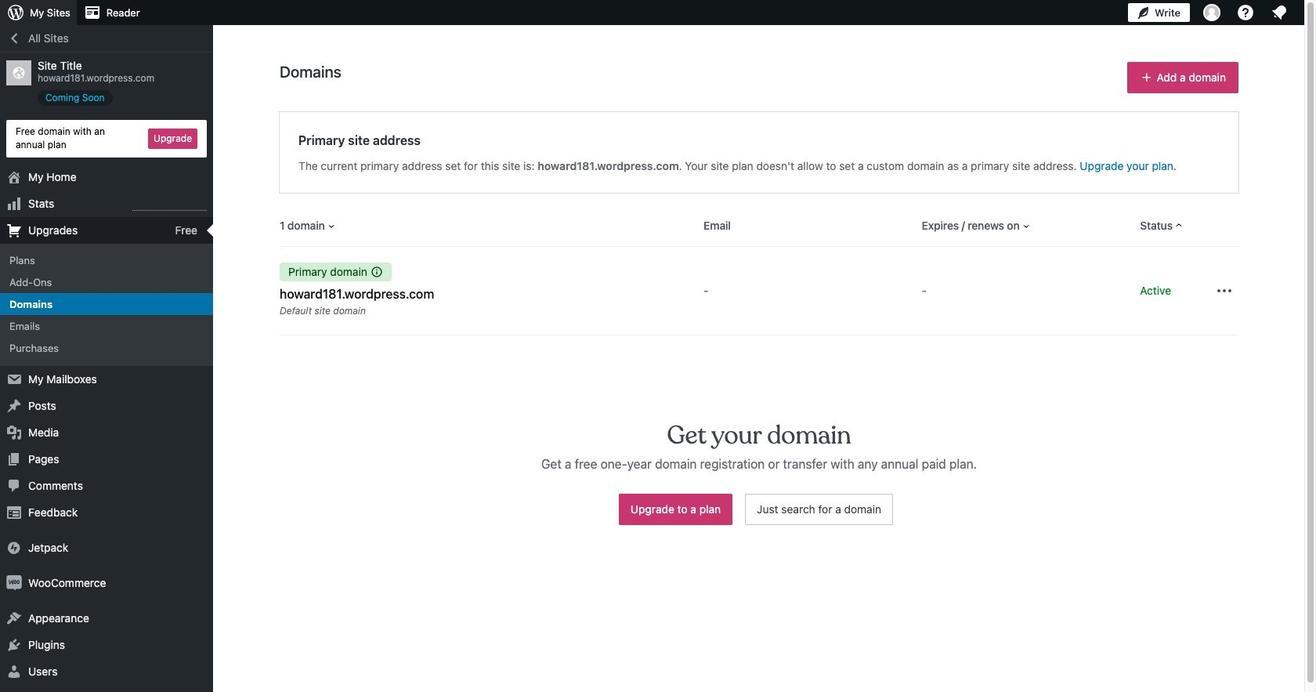 Task type: locate. For each thing, give the bounding box(es) containing it.
help image
[[1237, 3, 1256, 22]]

1 vertical spatial img image
[[6, 575, 22, 591]]

0 vertical spatial img image
[[6, 540, 22, 555]]

img image
[[6, 540, 22, 555], [6, 575, 22, 591]]

main content
[[0, 0, 1239, 569]]



Task type: describe. For each thing, give the bounding box(es) containing it.
2 img image from the top
[[6, 575, 22, 591]]

manage your notifications image
[[1271, 3, 1289, 22]]

1 img image from the top
[[6, 540, 22, 555]]

highest hourly views 0 image
[[132, 200, 207, 211]]

my profile image
[[1204, 4, 1221, 21]]



Task type: vqa. For each thing, say whether or not it's contained in the screenshot.
the toggle menu image
no



